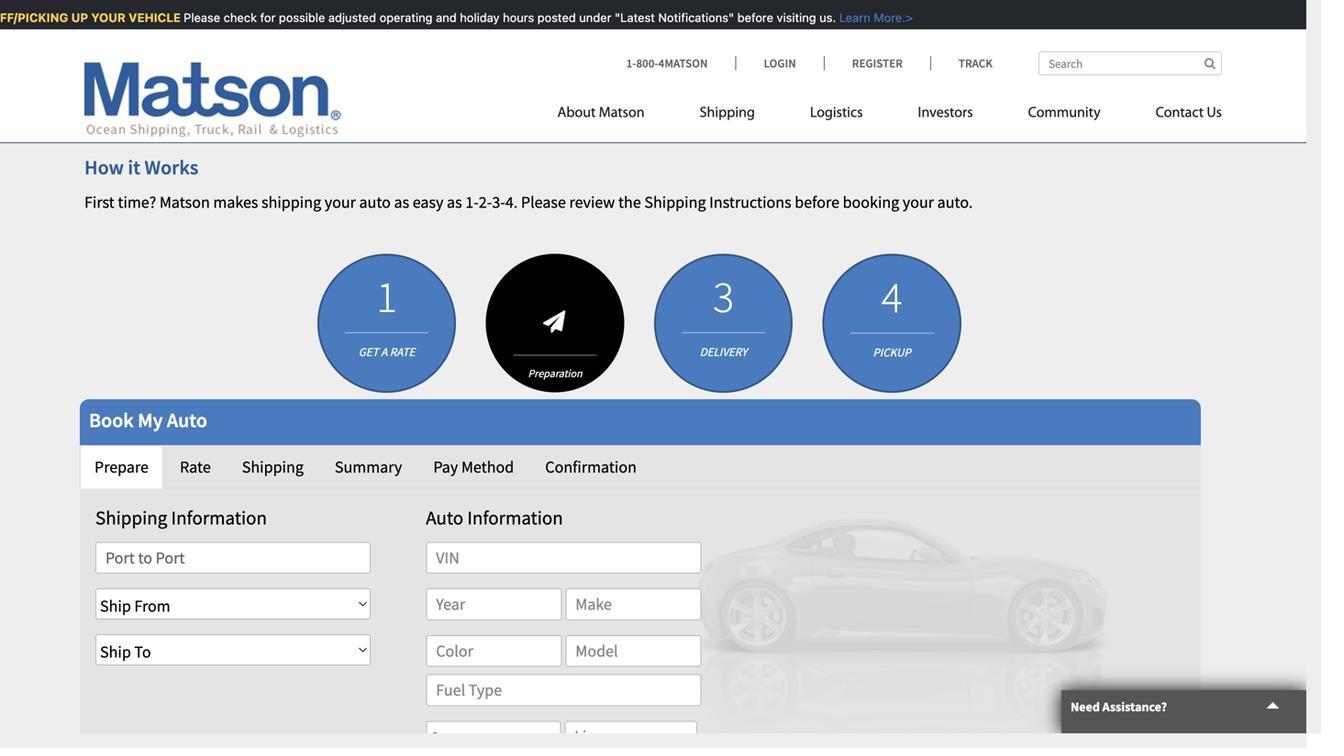 Task type: vqa. For each thing, say whether or not it's contained in the screenshot.
CLICK HERE link
yes



Task type: describe. For each thing, give the bounding box(es) containing it.
800-
[[637, 56, 659, 71]]

community
[[1029, 106, 1101, 121]]

dependable
[[1020, 0, 1102, 18]]

works
[[145, 155, 199, 180]]

1-800-4matson
[[627, 56, 708, 71]]

your right treat
[[399, 24, 430, 45]]

0 horizontal spatial conditions
[[616, 69, 691, 89]]

posted
[[534, 11, 572, 24]]

learn
[[836, 11, 867, 24]]

shipping your vehicle between the mainland and hawaii, alaska or guam/micronesia                                         is easy! matson is proud to offer the most frequent, dependable service in the                                         trade. we're the auto shipping specialists -- we treat your auto carefully and                                         our people are professionals.
[[84, 0, 1241, 45]]

tacoma
[[213, 113, 267, 134]]

information for shipping information
[[171, 506, 267, 530]]

Year text field
[[426, 588, 562, 620]]

instructions
[[710, 192, 792, 212]]

alaska inside shipping your vehicle between the mainland and hawaii, alaska or guam/micronesia                                         is easy! matson is proud to offer the most frequent, dependable service in the                                         trade. we're the auto shipping specialists -- we treat your auto carefully and                                         our people are professionals.
[[478, 0, 522, 18]]

0 vertical spatial bill
[[448, 69, 470, 89]]

for matson's alaska bill of lading terms and conditions
[[418, 113, 799, 134]]

top menu navigation
[[558, 97, 1223, 134]]

trade.
[[1200, 0, 1241, 18]]

1 vertical spatial delivery
[[700, 345, 748, 360]]

hawaii,
[[423, 0, 474, 18]]

get a rate!
[[366, 261, 409, 262]]

matson inside top menu 'navigation'
[[599, 106, 645, 121]]

shipping for shipping information
[[95, 506, 167, 530]]

rate!
[[390, 261, 409, 262]]

1 - from the left
[[326, 24, 331, 45]]

confirmation
[[545, 457, 637, 477]]

most
[[914, 0, 949, 18]]

learn more.> link
[[833, 11, 910, 24]]

book my auto
[[89, 407, 207, 433]]

login link
[[736, 56, 824, 71]]

shipping inside shipping your vehicle between the mainland and hawaii, alaska or guam/micronesia                                         is easy! matson is proud to offer the most frequent, dependable service in the                                         trade. we're the auto shipping specialists -- we treat your auto carefully and                                         our people are professionals.
[[188, 24, 248, 45]]

visiting
[[773, 11, 813, 24]]

1
[[376, 269, 397, 324]]

your left auto.
[[903, 192, 934, 212]]

2-
[[479, 192, 492, 212]]

rate link
[[165, 445, 226, 489]]

prepare link
[[80, 445, 163, 489]]

shipping left instructions
[[645, 192, 706, 212]]

and up about matson
[[586, 69, 613, 89]]

logistics link
[[783, 97, 891, 134]]

book
[[89, 407, 134, 433]]

contact us link
[[1129, 97, 1223, 134]]

0 horizontal spatial 1-
[[466, 192, 479, 212]]

0 horizontal spatial auto
[[153, 24, 185, 45]]

information for auto information
[[468, 506, 563, 530]]

shipping between tacoma and alaska,
[[84, 113, 352, 134]]

hawaii
[[243, 69, 290, 89]]

first
[[84, 192, 115, 212]]

in
[[1157, 0, 1170, 18]]

get for get a rate!
[[366, 261, 381, 262]]

track
[[959, 56, 993, 71]]

carefully
[[468, 24, 528, 45]]

frequent,
[[952, 0, 1016, 18]]

get for get a rate
[[358, 345, 379, 360]]

and left holiday
[[432, 11, 453, 24]]

1 as from the left
[[394, 192, 409, 212]]

2 horizontal spatial auto
[[433, 24, 465, 45]]

1 horizontal spatial auto
[[426, 506, 464, 530]]

2 as from the left
[[447, 192, 462, 212]]

need assistance?
[[1071, 699, 1168, 715]]

the up specialists
[[299, 0, 322, 18]]

register link
[[824, 56, 931, 71]]

us
[[1207, 106, 1223, 121]]

0 vertical spatial lading
[[490, 69, 537, 89]]

3
[[713, 269, 734, 324]]

track link
[[931, 56, 993, 71]]

1 vertical spatial terms
[[648, 113, 691, 134]]

treat
[[362, 24, 395, 45]]

our
[[561, 24, 584, 45]]

0 horizontal spatial please
[[180, 11, 216, 24]]

click here link
[[84, 69, 155, 89]]

more.>
[[870, 11, 910, 24]]

register
[[852, 56, 903, 71]]

2 is from the left
[[776, 0, 787, 18]]

shipping for shipping your vehicle between the mainland and hawaii, alaska or guam/micronesia                                         is easy! matson is proud to offer the most frequent, dependable service in the                                         trade. we're the auto shipping specialists -- we treat your auto carefully and                                         our people are professionals.
[[84, 0, 146, 18]]

time?
[[118, 192, 156, 212]]

makes
[[213, 192, 258, 212]]

pay                                                 method
[[434, 457, 514, 477]]

4.
[[506, 192, 518, 212]]

your down alaska,
[[325, 192, 356, 212]]

auto information
[[426, 506, 563, 530]]

contact
[[1156, 106, 1204, 121]]

community link
[[1001, 97, 1129, 134]]

we
[[339, 24, 359, 45]]

the right review
[[619, 192, 641, 212]]

adjusted
[[325, 11, 372, 24]]

alaska,
[[300, 113, 349, 134]]

pay                                                 method link
[[419, 445, 529, 489]]

about
[[558, 106, 596, 121]]

professionals.
[[664, 24, 760, 45]]

need
[[1071, 699, 1100, 715]]

Color text field
[[426, 635, 562, 667]]

1 is from the left
[[669, 0, 680, 18]]

or
[[526, 0, 540, 18]]

the right 'we're'
[[127, 24, 150, 45]]

a for rate
[[381, 345, 387, 360]]

specialists
[[251, 24, 322, 45]]

Make text field
[[566, 588, 701, 620]]

contact us
[[1156, 106, 1223, 121]]

0 horizontal spatial matson
[[160, 192, 210, 212]]

shipping for shipping between tacoma and alaska,
[[84, 113, 146, 134]]

Search search field
[[1039, 51, 1223, 75]]

1-800-4matson link
[[627, 56, 736, 71]]

your left vehicle
[[149, 0, 181, 18]]

1 vertical spatial please
[[521, 192, 566, 212]]



Task type: locate. For each thing, give the bounding box(es) containing it.
alaska up carefully
[[478, 0, 522, 18]]

auto right my
[[167, 407, 207, 433]]

0 horizontal spatial is
[[669, 0, 680, 18]]

for right the here
[[155, 69, 175, 89]]

1 horizontal spatial 1-
[[627, 56, 637, 71]]

shipping inside top menu 'navigation'
[[700, 106, 755, 121]]

auto down vehicle
[[153, 24, 185, 45]]

Fuel Type text field
[[426, 674, 701, 706]]

0 horizontal spatial between
[[149, 113, 209, 134]]

shipping for bottommost shipping 'link'
[[242, 457, 304, 477]]

for for possible
[[256, 11, 272, 24]]

1 vertical spatial for
[[155, 69, 175, 89]]

1 horizontal spatial terms
[[648, 113, 691, 134]]

1- left 3-
[[466, 192, 479, 212]]

possible
[[275, 11, 321, 24]]

for right check
[[256, 11, 272, 24]]

we're
[[84, 24, 124, 45]]

None text field
[[95, 542, 371, 574]]

of up matson's
[[473, 69, 487, 89]]

0 vertical spatial between
[[236, 0, 296, 18]]

0 horizontal spatial before
[[734, 11, 770, 24]]

alaska left about
[[508, 113, 552, 134]]

booking
[[843, 192, 900, 212]]

under
[[576, 11, 608, 24]]

1 horizontal spatial please
[[521, 192, 566, 212]]

the right in
[[1174, 0, 1197, 18]]

0 vertical spatial a
[[383, 261, 388, 262]]

1 horizontal spatial information
[[468, 506, 563, 530]]

auto down hawaii,
[[433, 24, 465, 45]]

0 horizontal spatial as
[[394, 192, 409, 212]]

1- down "people"
[[627, 56, 637, 71]]

0 vertical spatial for
[[256, 11, 272, 24]]

prepare
[[95, 457, 149, 477]]

1 vertical spatial shipping link
[[227, 445, 318, 489]]

logistics
[[810, 106, 863, 121]]

0 vertical spatial get
[[366, 261, 381, 262]]

bill up matson's
[[448, 69, 470, 89]]

between up specialists
[[236, 0, 296, 18]]

vehicle
[[184, 0, 233, 18]]

blue matson logo with ocean, shipping, truck, rail and logistics written beneath it. image
[[84, 63, 341, 138]]

bill up review
[[556, 113, 578, 134]]

matson's
[[444, 113, 504, 134]]

guam/micronesia
[[544, 0, 665, 18], [323, 69, 445, 89]]

4matson
[[659, 56, 708, 71]]

method
[[462, 457, 514, 477]]

1 vertical spatial between
[[149, 113, 209, 134]]

0 horizontal spatial rate
[[180, 457, 211, 477]]

terms up about
[[541, 69, 583, 89]]

offer
[[853, 0, 885, 18]]

click
[[84, 69, 118, 89]]

0 vertical spatial alaska
[[478, 0, 522, 18]]

your
[[149, 0, 181, 18], [399, 24, 430, 45], [325, 192, 356, 212], [903, 192, 934, 212]]

1 vertical spatial lading
[[598, 113, 645, 134]]

guam/micronesia up "people"
[[544, 0, 665, 18]]

about matson
[[558, 106, 645, 121]]

here
[[121, 69, 152, 89]]

guam/micronesia inside shipping your vehicle between the mainland and hawaii, alaska or guam/micronesia                                         is easy! matson is proud to offer the most frequent, dependable service in the                                         trade. we're the auto shipping specialists -- we treat your auto carefully and                                         our people are professionals.
[[544, 0, 665, 18]]

1 horizontal spatial before
[[795, 192, 840, 212]]

1 vertical spatial a
[[381, 345, 387, 360]]

preparation
[[528, 366, 582, 381]]

for
[[256, 11, 272, 24], [155, 69, 175, 89], [421, 113, 441, 134]]

None search field
[[1039, 51, 1223, 75]]

1 vertical spatial matson
[[599, 106, 645, 121]]

for for matson's
[[155, 69, 175, 89]]

is left the proud
[[776, 0, 787, 18]]

0 vertical spatial shipping
[[188, 24, 248, 45]]

please
[[180, 11, 216, 24], [521, 192, 566, 212]]

send image
[[543, 311, 567, 333]]

rate up shipping information
[[180, 457, 211, 477]]

us.
[[816, 11, 833, 24]]

delivery
[[708, 261, 742, 262], [700, 345, 748, 360]]

and right hawaii
[[293, 69, 320, 89]]

shipping down 'prepare' link
[[95, 506, 167, 530]]

lading down carefully
[[490, 69, 537, 89]]

1 horizontal spatial guam/micronesia
[[544, 0, 665, 18]]

first time? matson makes shipping your auto as easy as 1-2-3-4. please review the                                                   shipping instructions before booking your auto.
[[84, 192, 973, 212]]

how
[[84, 155, 124, 180]]

0 vertical spatial of
[[473, 69, 487, 89]]

matson's
[[178, 69, 239, 89]]

the right 'offer'
[[888, 0, 911, 18]]

0 horizontal spatial terms
[[541, 69, 583, 89]]

1 vertical spatial bill
[[556, 113, 578, 134]]

review
[[570, 192, 615, 212]]

lading right about
[[598, 113, 645, 134]]

1 information from the left
[[171, 506, 267, 530]]

check
[[220, 11, 253, 24]]

0 vertical spatial 1-
[[627, 56, 637, 71]]

alaska
[[478, 0, 522, 18], [508, 113, 552, 134]]

2 vertical spatial for
[[421, 113, 441, 134]]

0 vertical spatial auto
[[167, 407, 207, 433]]

the
[[299, 0, 322, 18], [888, 0, 911, 18], [1174, 0, 1197, 18], [127, 24, 150, 45], [619, 192, 641, 212]]

matson
[[722, 0, 772, 18], [599, 106, 645, 121], [160, 192, 210, 212]]

auto left easy
[[359, 192, 391, 212]]

VIN text field
[[426, 542, 701, 574]]

delivery down 3
[[700, 345, 748, 360]]

0 vertical spatial rate
[[390, 345, 415, 360]]

summary link
[[320, 445, 417, 489]]

1 horizontal spatial matson
[[599, 106, 645, 121]]

0 vertical spatial guam/micronesia
[[544, 0, 665, 18]]

conditions down are
[[616, 69, 691, 89]]

auto down pay
[[426, 506, 464, 530]]

1 vertical spatial 1-
[[466, 192, 479, 212]]

as right easy
[[447, 192, 462, 212]]

please check for possible adjusted operating and holiday hours posted under "latest notifications" before visiting us.
[[180, 11, 833, 24]]

shipping link right the rate link
[[227, 445, 318, 489]]

1 vertical spatial conditions
[[724, 113, 799, 134]]

1 horizontal spatial as
[[447, 192, 462, 212]]

1 horizontal spatial for
[[256, 11, 272, 24]]

information down method
[[468, 506, 563, 530]]

get a rate
[[358, 345, 415, 360]]

2 horizontal spatial for
[[421, 113, 441, 134]]

is left the easy! at the right of the page
[[669, 0, 680, 18]]

matson inside shipping your vehicle between the mainland and hawaii, alaska or guam/micronesia                                         is easy! matson is proud to offer the most frequent, dependable service in the                                         trade. we're the auto shipping specialists -- we treat your auto carefully and                                         our people are professionals.
[[722, 0, 772, 18]]

get left rate!
[[366, 261, 381, 262]]

my
[[138, 407, 163, 433]]

0 horizontal spatial auto
[[167, 407, 207, 433]]

service
[[1106, 0, 1154, 18]]

0 vertical spatial please
[[180, 11, 216, 24]]

1 horizontal spatial between
[[236, 0, 296, 18]]

shipping
[[84, 0, 146, 18], [700, 106, 755, 121], [84, 113, 146, 134], [645, 192, 706, 212], [242, 457, 304, 477], [95, 506, 167, 530]]

conditions down login link
[[724, 113, 799, 134]]

as
[[394, 192, 409, 212], [447, 192, 462, 212]]

2 - from the left
[[331, 24, 336, 45]]

to
[[835, 0, 849, 18]]

pickup
[[873, 345, 911, 360]]

2 vertical spatial matson
[[160, 192, 210, 212]]

hours
[[499, 11, 531, 24]]

1 vertical spatial auto
[[426, 506, 464, 530]]

shipping up 'we're'
[[84, 0, 146, 18]]

between up the 'works'
[[149, 113, 209, 134]]

get down '1'
[[358, 345, 379, 360]]

pay
[[434, 457, 458, 477]]

please right 4.
[[521, 192, 566, 212]]

a for rate!
[[383, 261, 388, 262]]

confirmation link
[[531, 445, 652, 489]]

0 horizontal spatial shipping link
[[227, 445, 318, 489]]

4
[[882, 269, 903, 324]]

are
[[639, 24, 661, 45]]

3-
[[492, 192, 506, 212]]

0 vertical spatial terms
[[541, 69, 583, 89]]

summary
[[335, 457, 402, 477]]

auto
[[153, 24, 185, 45], [433, 24, 465, 45], [359, 192, 391, 212]]

and
[[393, 0, 420, 18], [432, 11, 453, 24], [531, 24, 557, 45], [293, 69, 320, 89], [586, 69, 613, 89], [270, 113, 297, 134], [694, 113, 721, 134]]

it
[[128, 155, 141, 180]]

1 horizontal spatial of
[[581, 113, 595, 134]]

0 horizontal spatial for
[[155, 69, 175, 89]]

shipping right makes
[[262, 192, 321, 212]]

1 horizontal spatial shipping
[[262, 192, 321, 212]]

shipping down vehicle
[[188, 24, 248, 45]]

and down 4matson
[[694, 113, 721, 134]]

login
[[764, 56, 796, 71]]

shipping down 4matson
[[700, 106, 755, 121]]

matson right about
[[599, 106, 645, 121]]

0 vertical spatial before
[[734, 11, 770, 24]]

get
[[366, 261, 381, 262], [358, 345, 379, 360]]

between
[[236, 0, 296, 18], [149, 113, 209, 134]]

and left alaska,
[[270, 113, 297, 134]]

before left booking
[[795, 192, 840, 212]]

1 horizontal spatial auto
[[359, 192, 391, 212]]

1 horizontal spatial bill
[[556, 113, 578, 134]]

before
[[734, 11, 770, 24], [795, 192, 840, 212]]

0 vertical spatial delivery
[[708, 261, 742, 262]]

before left the visiting
[[734, 11, 770, 24]]

shipping right the rate link
[[242, 457, 304, 477]]

1 vertical spatial before
[[795, 192, 840, 212]]

delivery up 3
[[708, 261, 742, 262]]

shipping information
[[95, 506, 267, 530]]

operating
[[376, 11, 429, 24]]

shipping link
[[672, 97, 783, 134], [227, 445, 318, 489]]

1 vertical spatial shipping
[[262, 192, 321, 212]]

matson down the 'works'
[[160, 192, 210, 212]]

1 vertical spatial get
[[358, 345, 379, 360]]

and up treat
[[393, 0, 420, 18]]

0 horizontal spatial shipping
[[188, 24, 248, 45]]

matson up professionals.
[[722, 0, 772, 18]]

how it works
[[84, 155, 199, 180]]

1 horizontal spatial lading
[[598, 113, 645, 134]]

1 horizontal spatial shipping link
[[672, 97, 783, 134]]

easy!
[[683, 0, 719, 18]]

1 vertical spatial alaska
[[508, 113, 552, 134]]

of up review
[[581, 113, 595, 134]]

"latest
[[611, 11, 651, 24]]

search image
[[1205, 57, 1216, 69]]

terms down 1-800-4matson
[[648, 113, 691, 134]]

about matson link
[[558, 97, 672, 134]]

0 horizontal spatial guam/micronesia
[[323, 69, 445, 89]]

0 vertical spatial conditions
[[616, 69, 691, 89]]

1 horizontal spatial is
[[776, 0, 787, 18]]

for left matson's
[[421, 113, 441, 134]]

people
[[588, 24, 636, 45]]

1 vertical spatial rate
[[180, 457, 211, 477]]

guam/micronesia down treat
[[323, 69, 445, 89]]

assistance?
[[1103, 699, 1168, 715]]

1 vertical spatial guam/micronesia
[[323, 69, 445, 89]]

information down the rate link
[[171, 506, 267, 530]]

notifications"
[[655, 11, 731, 24]]

0 horizontal spatial information
[[171, 506, 267, 530]]

0 horizontal spatial bill
[[448, 69, 470, 89]]

as left easy
[[394, 192, 409, 212]]

shipping link down 4matson
[[672, 97, 783, 134]]

auto
[[167, 407, 207, 433], [426, 506, 464, 530]]

1 horizontal spatial conditions
[[724, 113, 799, 134]]

0 horizontal spatial lading
[[490, 69, 537, 89]]

Model text field
[[566, 635, 701, 667]]

proud
[[790, 0, 832, 18]]

a left rate!
[[383, 261, 388, 262]]

and down or
[[531, 24, 557, 45]]

2 horizontal spatial matson
[[722, 0, 772, 18]]

1 horizontal spatial rate
[[390, 345, 415, 360]]

learn more.>
[[833, 11, 910, 24]]

click here for matson's hawaii and guam/micronesia bill of lading terms and conditions
[[84, 69, 691, 89]]

shipping up how
[[84, 113, 146, 134]]

auto.
[[938, 192, 973, 212]]

conditions
[[616, 69, 691, 89], [724, 113, 799, 134]]

holiday
[[456, 11, 496, 24]]

between inside shipping your vehicle between the mainland and hawaii, alaska or guam/micronesia                                         is easy! matson is proud to offer the most frequent, dependable service in the                                         trade. we're the auto shipping specialists -- we treat your auto carefully and                                         our people are professionals.
[[236, 0, 296, 18]]

0 horizontal spatial of
[[473, 69, 487, 89]]

-
[[326, 24, 331, 45], [331, 24, 336, 45]]

shipping inside shipping your vehicle between the mainland and hawaii, alaska or guam/micronesia                                         is easy! matson is proud to offer the most frequent, dependable service in the                                         trade. we're the auto shipping specialists -- we treat your auto carefully and                                         our people are professionals.
[[84, 0, 146, 18]]

rate down '1'
[[390, 345, 415, 360]]

1 vertical spatial of
[[581, 113, 595, 134]]

easy
[[413, 192, 444, 212]]

0 vertical spatial shipping link
[[672, 97, 783, 134]]

please left check
[[180, 11, 216, 24]]

a down '1'
[[381, 345, 387, 360]]

mainland
[[326, 0, 390, 18]]

0 vertical spatial matson
[[722, 0, 772, 18]]

2 information from the left
[[468, 506, 563, 530]]



